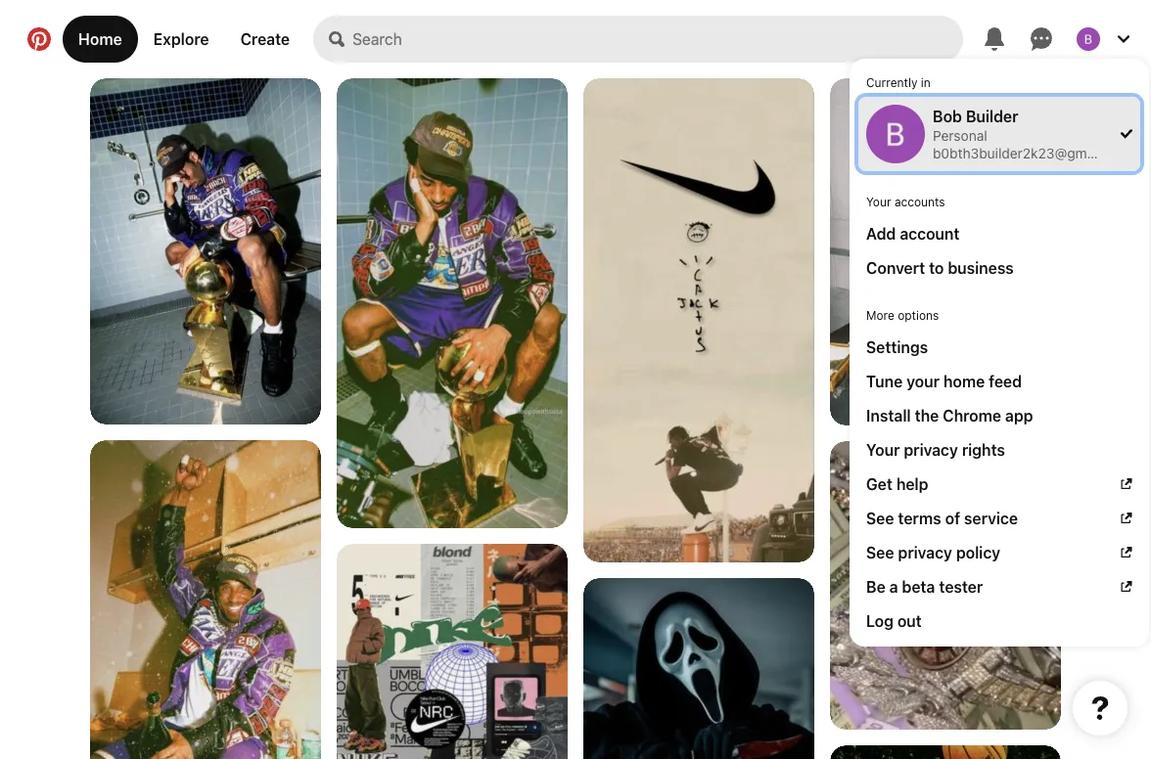 Task type: locate. For each thing, give the bounding box(es) containing it.
builder
[[966, 107, 1018, 125]]

your inside more options element
[[866, 440, 900, 459]]

this contains an image of: wallpaper cactus jack 🌵🔥 image
[[583, 78, 814, 707]]

convert to business
[[866, 258, 1014, 277]]

your
[[907, 372, 940, 391]]

tune
[[866, 372, 903, 391]]

your accounts
[[866, 195, 945, 208]]

1 your from the top
[[866, 195, 891, 208]]

create link
[[225, 16, 306, 63]]

more options
[[866, 308, 939, 322]]

2 see from the top
[[866, 543, 894, 562]]

1 see from the top
[[866, 509, 894, 528]]

your
[[866, 195, 891, 208], [866, 440, 900, 459]]

rights
[[962, 440, 1005, 459]]

service
[[964, 509, 1018, 528]]

tune your home feed
[[866, 372, 1022, 391]]

1 vertical spatial privacy
[[898, 543, 952, 562]]

privacy inside 'link'
[[898, 543, 952, 562]]

be a beta tester link
[[866, 576, 1133, 598]]

0 vertical spatial see
[[866, 509, 894, 528]]

see terms of service link
[[866, 507, 1133, 530]]

beta
[[902, 578, 935, 596]]

app
[[1005, 406, 1033, 425]]

this contains an image of: image
[[90, 78, 321, 425], [337, 78, 568, 529], [830, 78, 1061, 427], [90, 440, 321, 760], [337, 544, 568, 760], [583, 579, 814, 760]]

privacy
[[904, 440, 958, 459], [898, 543, 952, 562]]

see inside 'link'
[[866, 543, 894, 562]]

0 vertical spatial privacy
[[904, 440, 958, 459]]

tester
[[939, 578, 983, 596]]

create
[[240, 30, 290, 48]]

see
[[866, 509, 894, 528], [866, 543, 894, 562]]

be
[[866, 578, 886, 596]]

see for see privacy policy
[[866, 543, 894, 562]]

your for your accounts
[[866, 195, 891, 208]]

see privacy policy
[[866, 543, 1001, 562]]

see for see terms of service
[[866, 509, 894, 528]]

privacy for rights
[[904, 440, 958, 459]]

settings
[[866, 338, 928, 356]]

see terms of service
[[866, 509, 1018, 528]]

your up get
[[866, 440, 900, 459]]

home link
[[63, 16, 138, 63]]

get help
[[866, 475, 928, 493]]

list
[[0, 78, 1151, 760]]

more
[[866, 308, 895, 322]]

chrome
[[943, 406, 1001, 425]]

2 your from the top
[[866, 440, 900, 459]]

of
[[945, 509, 960, 528]]

your up add
[[866, 195, 891, 208]]

add account
[[866, 224, 960, 243]]

explore link
[[138, 16, 225, 63]]

account
[[900, 224, 960, 243]]

the
[[915, 406, 939, 425]]

privacy up be a beta tester
[[898, 543, 952, 562]]

1 vertical spatial your
[[866, 440, 900, 459]]

policy
[[956, 543, 1001, 562]]

personal
[[933, 127, 987, 143]]

accounts
[[895, 195, 945, 208]]

see down get
[[866, 509, 894, 528]]

privacy down the
[[904, 440, 958, 459]]

get help link
[[866, 473, 1133, 495]]

home
[[944, 372, 985, 391]]

home
[[78, 30, 122, 48]]

0 vertical spatial your
[[866, 195, 891, 208]]

see up be
[[866, 543, 894, 562]]

log
[[866, 612, 894, 630]]

1 vertical spatial see
[[866, 543, 894, 562]]



Task type: describe. For each thing, give the bounding box(es) containing it.
settings link
[[866, 336, 1133, 358]]

terms
[[898, 509, 941, 528]]

bob builder image
[[1077, 27, 1100, 51]]

to
[[929, 258, 944, 277]]

add
[[866, 224, 896, 243]]

convert
[[866, 258, 925, 277]]

your privacy rights
[[866, 440, 1005, 459]]

tune your home feed link
[[866, 370, 1133, 393]]

a
[[889, 578, 898, 596]]

currently
[[866, 75, 918, 89]]

log out
[[866, 612, 922, 630]]

your privacy rights link
[[866, 439, 1133, 461]]

bob builder personal
[[933, 107, 1018, 143]]

this contains an image of: kobe bryant aesthetic wallpaper image
[[830, 746, 1061, 760]]

out
[[897, 612, 922, 630]]

help
[[896, 475, 928, 493]]

selected item image
[[1121, 128, 1133, 140]]

options
[[898, 308, 939, 322]]

explore
[[153, 30, 209, 48]]

currently in element
[[858, 68, 1140, 171]]

feed
[[989, 372, 1022, 391]]

business
[[948, 258, 1014, 277]]

install
[[866, 406, 911, 425]]

get
[[866, 475, 893, 493]]

in
[[921, 75, 931, 89]]

be a beta tester
[[866, 578, 983, 596]]

bob
[[933, 107, 962, 125]]

search icon image
[[329, 31, 345, 47]]

install the chrome app
[[866, 406, 1033, 425]]

your for your privacy rights
[[866, 440, 900, 459]]

bob builder menu item
[[858, 97, 1140, 171]]

Search text field
[[353, 16, 963, 63]]

more options element
[[858, 301, 1140, 638]]

your accounts element
[[858, 187, 1140, 285]]

currently in
[[866, 75, 931, 89]]

privacy for policy
[[898, 543, 952, 562]]

see privacy policy link
[[866, 541, 1133, 564]]



Task type: vqa. For each thing, say whether or not it's contained in the screenshot.
Kricketcarnes
no



